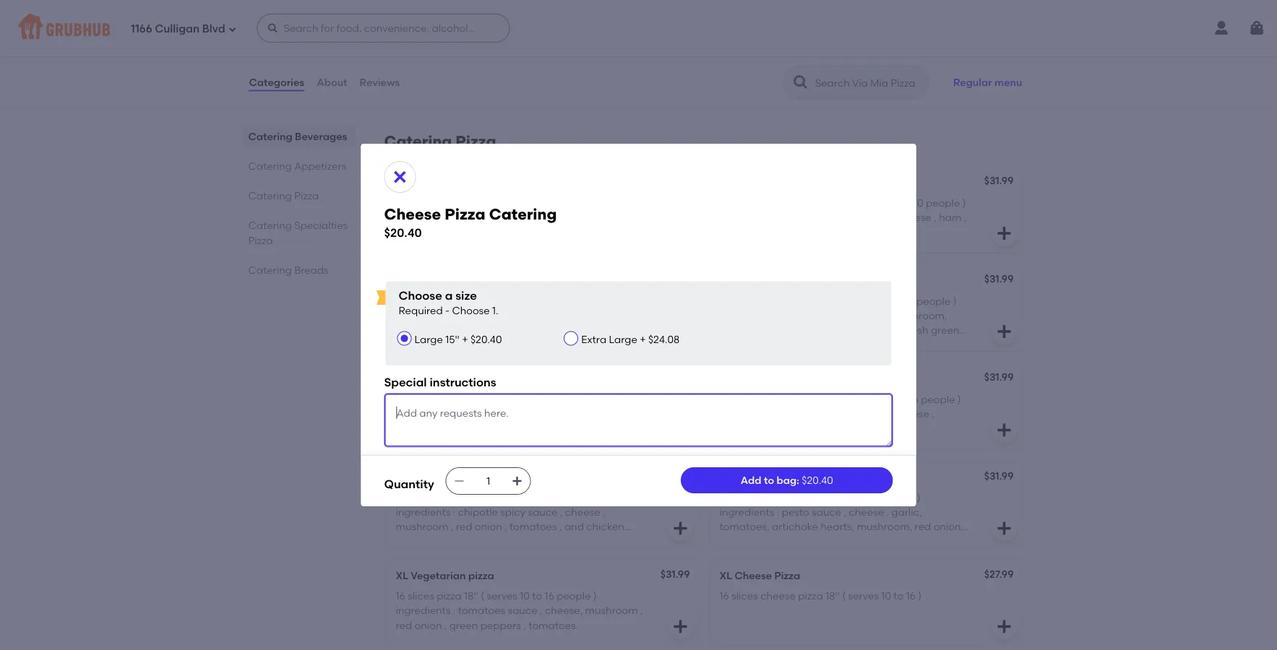 Task type: locate. For each thing, give the bounding box(es) containing it.
green right fresh on the right of page
[[931, 324, 959, 336]]

salami
[[588, 310, 620, 322]]

cheese pizza catering button
[[387, 166, 699, 252]]

10 inside the 16 slices hawaiian pizza  18" ( serves 6 to 10 people ) ingredients : tomatoes sauce , extra cheese , ham , pineapple .
[[914, 196, 923, 209]]

: for italiana
[[777, 310, 779, 322]]

reviews
[[360, 76, 400, 88]]

0 horizontal spatial catering pizza
[[248, 189, 319, 202]]

peppers left tomatoes.
[[480, 619, 521, 632]]

1 horizontal spatial spicy
[[500, 506, 526, 519]]

pepperoni
[[396, 47, 447, 59], [411, 373, 462, 385]]

xl italiana pizza
[[720, 274, 802, 287]]

ingredients
[[720, 211, 774, 223], [438, 310, 493, 322], [720, 310, 774, 322], [720, 408, 774, 420], [396, 506, 451, 519], [720, 506, 774, 519], [396, 605, 451, 617]]

ingredients inside the 16 slices hawaiian pizza  18" ( serves 6 to 10 people ) ingredients : tomatoes sauce , extra cheese , ham , pineapple .
[[720, 211, 774, 223]]

ingredients up pesto
[[720, 408, 774, 420]]

( right input item quantity number field
[[522, 492, 525, 504]]

tomatoes inside the 16 slices hawaiian pizza  18" ( serves 6 to 10 people ) ingredients : tomatoes sauce , extra cheese , ham , pineapple .
[[782, 211, 829, 223]]

$31.99 for 16 slices combination pizza 18'' serves ( 6 to 10 people ) ingredients : tomatoes sauce , salami linguica , mushroom,green peppers black olives and sausage .
[[660, 273, 690, 285]]

xl left pesto
[[720, 471, 732, 483]]

0 vertical spatial pepperoni
[[396, 47, 447, 59]]

6 inside the 16 slices hawaiian pizza  18" ( serves 6 to 10 people ) ingredients : tomatoes sauce , extra cheese , ham , pineapple .
[[893, 196, 899, 209]]

ingredients for spicy
[[396, 506, 451, 519]]

0 vertical spatial mushroom
[[720, 423, 772, 435]]

cheese down tomatoes,
[[735, 570, 772, 582]]

garlic up chicken
[[782, 408, 810, 420]]

1 vertical spatial mushroom,
[[857, 521, 912, 533]]

with inside the 16 slices double pepperoni with extra cheese 18'' ( serves 10 to 16 people )
[[526, 393, 547, 406]]

6 inside 16 slices italiana pizza 18'' ( serves 6 to 10 people ) ingredients : garlic sauce , cheese , mushroom, tomatoes ,sausage , and topped with fresh green onion .
[[883, 295, 889, 307]]

2 horizontal spatial with
[[881, 324, 902, 336]]

0 horizontal spatial large
[[415, 333, 443, 345]]

0 vertical spatial catering pizza
[[384, 132, 496, 151]]

$31.99
[[984, 175, 1014, 187], [660, 273, 690, 285], [984, 273, 1014, 285], [984, 371, 1014, 384], [660, 470, 690, 482], [984, 470, 1014, 482], [660, 568, 690, 580]]

slices inside 16 slices pizza 18'' ( serves 10 to 16 people ) ingredients : tomatoes sauce , cheese, mushroom , red onion , green peppers , tomatoes.
[[408, 590, 434, 602]]

ingredients for chicken
[[720, 408, 774, 420]]

chipotle down input item quantity number field
[[458, 506, 498, 519]]

ingredients up pineapple
[[720, 211, 774, 223]]

xl left the vegetarian
[[396, 570, 408, 582]]

red inside 16 slices spicy chicken 18'' ( serves 10 to 16 people ) ingredients : chipotle spicy sauce , cheese , mushroom , red onion , tomatoes , and chicken marinated with chipotle sauce .
[[456, 521, 472, 533]]

red
[[780, 423, 796, 435], [456, 521, 472, 533], [915, 521, 931, 533], [396, 619, 412, 632]]

: for hawaiian
[[777, 211, 779, 223]]

catering pizza tab
[[248, 188, 349, 203]]

1 horizontal spatial 6
[[883, 295, 889, 307]]

$20.40
[[384, 226, 422, 240], [470, 333, 502, 345], [802, 474, 833, 487]]

( right search icon
[[828, 67, 832, 79]]

onion inside 16 slices spicy chicken 18'' ( serves 10 to 16 people ) ingredients : chipotle spicy sauce , cheese , mushroom , red onion , tomatoes , and chicken marinated with chipotle sauce .
[[475, 521, 502, 533]]

pizza inside 16 slices combination pizza 18'' serves ( 6 to 10 people ) ingredients : tomatoes sauce , salami linguica , mushroom,green peppers black olives and sausage .
[[502, 295, 527, 307]]

cheese inside 16 slices spicy chicken 18'' ( serves 10 to 16 people ) ingredients : chipotle spicy sauce , cheese , mushroom , red onion , tomatoes , and chicken marinated with chipotle sauce .
[[565, 506, 600, 519]]

tomatoes inside 16 slices spicy chicken 18'' ( serves 10 to 16 people ) ingredients : chipotle spicy sauce , cheese , mushroom , red onion , tomatoes , and chicken marinated with chipotle sauce .
[[510, 521, 557, 533]]

1166 culligan blvd
[[131, 22, 225, 36]]

1 vertical spatial green
[[449, 619, 478, 632]]

) inside the 16 slices hawaiian pizza  18" ( serves 6 to 10 people ) ingredients : tomatoes sauce , extra cheese , ham , pineapple .
[[962, 196, 966, 209]]

18'' inside 16 slices pizza 18'' ( serves 10 to 16 people ) ingredients : tomatoes sauce , cheese, mushroom , red onion , green peppers , tomatoes.
[[464, 590, 478, 602]]

red up chicken
[[780, 423, 796, 435]]

1 vertical spatial cheese
[[384, 205, 441, 224]]

1 + from the left
[[462, 333, 468, 345]]

pizza down the catering appetizers tab
[[294, 189, 319, 202]]

( down extra large + $24.08
[[631, 393, 635, 406]]

mushroom inside 16 slices pizza 18'' ( serves 10 to 16 people ) ingredients : tomatoes sauce , cheese, mushroom , red onion , green peppers , tomatoes.
[[585, 605, 638, 617]]

xl left "combo"
[[396, 274, 408, 287]]

with left fresh on the right of page
[[881, 324, 902, 336]]

garlic inside 16 slices chicken pizza 18'' ( serves 10 to 16 people ) ingredients : garlic sauce , cilantro . cheese , mushroom , red onion and chicken .
[[782, 408, 810, 420]]

2 vertical spatial with
[[450, 536, 471, 548]]

catering inside the cheese pizza catering $20.40
[[489, 205, 557, 224]]

cheese for cheese pizza catering $20.40
[[384, 205, 441, 224]]

menu
[[995, 76, 1022, 88]]

catering pizza up the cheese pizza catering
[[384, 132, 496, 151]]

ingredients down the vegetarian
[[396, 605, 451, 617]]

.
[[772, 226, 774, 238], [440, 339, 442, 351], [749, 339, 752, 351], [889, 408, 892, 420], [891, 423, 893, 435], [887, 506, 889, 519], [547, 536, 550, 548]]

2 horizontal spatial 6
[[893, 196, 899, 209]]

: inside 16 slices chicken pizza 18'' ( serves 10 to 16 people ) ingredients : garlic sauce , cilantro . cheese , mushroom , red onion and chicken .
[[777, 408, 779, 420]]

: up chicken
[[777, 408, 779, 420]]

) inside 16 slices combination pizza 18'' serves ( 6 to 10 people ) ingredients : tomatoes sauce , salami linguica , mushroom,green peppers black olives and sausage .
[[432, 310, 436, 322]]

: for combination
[[496, 310, 498, 322]]

1 vertical spatial catering pizza
[[248, 189, 319, 202]]

pizza up catering breads
[[248, 234, 273, 246]]

mushroom, up fresh on the right of page
[[892, 310, 947, 322]]

mushroom, down garlic,
[[857, 521, 912, 533]]

: up ,sausage
[[777, 310, 779, 322]]

2 horizontal spatial mushroom
[[720, 423, 772, 435]]

xl for xl pesto chicken
[[720, 471, 732, 483]]

$20.40 right "bag:"
[[802, 474, 833, 487]]

1166
[[131, 22, 152, 36]]

serves inside 16 slices spicy chicken 18'' ( serves 10 to 16 people ) ingredients : chipotle spicy sauce , cheese , mushroom , red onion , tomatoes , and chicken marinated with chipotle sauce .
[[528, 492, 558, 504]]

) inside the 16 slices double pepperoni with extra cheese 18'' ( serves 10 to 16 people )
[[502, 408, 506, 420]]

1 vertical spatial ranch
[[768, 67, 796, 79]]

:
[[777, 211, 779, 223], [496, 310, 498, 322], [777, 310, 779, 322], [777, 408, 779, 420], [453, 506, 456, 519], [777, 506, 779, 519], [453, 605, 456, 617]]

ingredients for italiana
[[720, 310, 774, 322]]

1 horizontal spatial green
[[931, 324, 959, 336]]

ranch down bacon ranch sticks
[[768, 67, 796, 79]]

slices inside 16 slices combination pizza 18'' serves ( 6 to 10 people ) ingredients : tomatoes sauce , salami linguica , mushroom,green peppers black olives and sausage .
[[408, 295, 434, 307]]

0 vertical spatial with
[[881, 324, 902, 336]]

catering beverages tab
[[248, 129, 349, 144]]

-
[[445, 305, 450, 317]]

0 vertical spatial extra
[[869, 211, 894, 223]]

: inside 16 slices spicy chicken 18'' ( serves 10 to 16 people ) ingredients : chipotle spicy sauce , cheese , mushroom , red onion , tomatoes , and chicken marinated with chipotle sauce .
[[453, 506, 456, 519]]

catering beverages
[[248, 130, 347, 142]]

green down xl vegetarian pizza on the bottom of page
[[449, 619, 478, 632]]

( inside 16 slices italiana pizza 18'' ( serves 6 to 10 people ) ingredients : garlic sauce , cheese , mushroom, tomatoes ,sausage , and topped with fresh green onion .
[[844, 295, 848, 307]]

cheese pizza catering $20.40
[[384, 205, 557, 240]]

extra left ham
[[869, 211, 894, 223]]

1 vertical spatial $20.40
[[470, 333, 502, 345]]

: left pesto on the right bottom of page
[[777, 506, 779, 519]]

( inside 16 slices combination pizza 18'' serves ( 6 to 10 people ) ingredients : tomatoes sauce , salami linguica , mushroom,green peppers black olives and sausage .
[[579, 295, 583, 307]]

italiana down xl italiana pizza
[[761, 295, 798, 307]]

ingredients inside 16 slices spicy chicken 18'' ( serves 10 to 16 people ) ingredients : chipotle spicy sauce , cheese , mushroom , red onion , tomatoes , and chicken marinated with chipotle sauce .
[[396, 506, 451, 519]]

italiana inside 16 slices italiana pizza 18'' ( serves 6 to 10 people ) ingredients : garlic sauce , cheese , mushroom, tomatoes ,sausage , and topped with fresh green onion .
[[761, 295, 798, 307]]

cheese up the cheese pizza catering $20.40
[[396, 176, 433, 188]]

cheese down the cheese pizza catering
[[384, 205, 441, 224]]

: inside the 16 slices hawaiian pizza  18" ( serves 6 to 10 people ) ingredients : tomatoes sauce , extra cheese , ham , pineapple .
[[777, 211, 779, 223]]

peppers inside 16 slices combination pizza 18'' serves ( 6 to 10 people ) ingredients : tomatoes sauce , salami linguica , mushroom,green peppers black olives and sausage .
[[528, 324, 569, 336]]

cheese
[[896, 211, 932, 223], [849, 310, 885, 322], [577, 393, 612, 406], [894, 408, 929, 420], [565, 506, 600, 519], [849, 506, 884, 519], [761, 590, 796, 602]]

xl pepperoni blast
[[396, 373, 489, 385]]

mushroom right cheese,
[[585, 605, 638, 617]]

slices for 16 slices cheese pizza 18'' ( serves 10 to 16 )
[[732, 590, 758, 602]]

1 vertical spatial extra
[[549, 393, 575, 406]]

0 horizontal spatial extra
[[549, 393, 575, 406]]

extra right pepperoni
[[549, 393, 575, 406]]

spicy down xl chipotle chicken at bottom
[[437, 492, 462, 504]]

$27.99
[[984, 568, 1014, 580]]

1 vertical spatial peppers
[[480, 619, 521, 632]]

serves inside the 16 slices double pepperoni with extra cheese 18'' ( serves 10 to 16 people )
[[396, 408, 426, 420]]

pepperoni up reviews
[[396, 47, 447, 59]]

svg image for 16 slices spicy chicken 18'' ( serves 10 to 16 people ) ingredients : chipotle spicy sauce , cheese , mushroom , red onion , tomatoes , and chicken marinated with chipotle sauce .
[[672, 520, 689, 537]]

peppers
[[528, 324, 569, 336], [480, 619, 521, 632]]

ham
[[939, 211, 962, 223]]

extra
[[581, 333, 607, 345]]

pizza
[[456, 132, 496, 151], [436, 176, 461, 188], [294, 189, 319, 202], [445, 205, 485, 224], [248, 234, 273, 246], [450, 274, 476, 287], [800, 295, 825, 307], [774, 570, 800, 582]]

cheese inside the 16 slices double pepperoni with extra cheese 18'' ( serves 10 to 16 people )
[[577, 393, 612, 406]]

bacon
[[720, 47, 752, 59]]

onion inside 16 slices pizza 18'' ( serves 10 to 16 people ) ingredients : tomatoes sauce , cheese, mushroom , red onion , green peppers , tomatoes.
[[415, 619, 442, 632]]

$39.99
[[659, 45, 690, 58]]

tomatoes
[[782, 211, 829, 223], [501, 310, 548, 322], [720, 324, 767, 336], [510, 521, 557, 533], [458, 605, 505, 617]]

green
[[931, 324, 959, 336], [449, 619, 478, 632]]

italiana down pineapple
[[735, 274, 773, 287]]

16
[[720, 196, 729, 209], [396, 295, 405, 307], [720, 295, 729, 307], [396, 393, 405, 406], [720, 393, 729, 406], [909, 393, 919, 406], [454, 408, 463, 420], [396, 492, 405, 504], [585, 492, 595, 504], [720, 492, 729, 504], [868, 492, 878, 504], [396, 590, 405, 602], [545, 590, 554, 602], [720, 590, 729, 602], [906, 590, 916, 602]]

2 + from the left
[[640, 333, 646, 345]]

xl for xl pepperoni blast
[[396, 373, 408, 385]]

xl for xl combo pizza
[[396, 274, 408, 287]]

: inside 16 slices italiana pizza 18'' ( serves 6 to 10 people ) ingredients : garlic sauce , cheese , mushroom, tomatoes ,sausage , and topped with fresh green onion .
[[777, 310, 779, 322]]

1 horizontal spatial with
[[526, 393, 547, 406]]

+ for $24.08
[[640, 333, 646, 345]]

sausage
[[396, 339, 437, 351]]

10 inside 16 slices italiana pizza 18'' ( serves 6 to 10 people ) ingredients : garlic sauce , cheese , mushroom, tomatoes ,sausage , and topped with fresh green onion .
[[904, 295, 914, 307]]

ingredients inside 16 slices italiana pizza 18'' ( serves 6 to 10 people ) ingredients : garlic sauce , cheese , mushroom, tomatoes ,sausage , and topped with fresh green onion .
[[720, 310, 774, 322]]

and inside 16 slices chicken pizza 18'' ( serves 10 to 16 people ) ingredients : garlic sauce , cilantro . cheese , mushroom , red onion and chicken .
[[828, 423, 848, 435]]

2 vertical spatial $20.40
[[802, 474, 833, 487]]

fresh
[[904, 324, 928, 336]]

0 vertical spatial peppers
[[528, 324, 569, 336]]

0 horizontal spatial mushroom
[[396, 521, 448, 533]]

0 vertical spatial $20.40
[[384, 226, 422, 240]]

1 horizontal spatial mushroom
[[585, 605, 638, 617]]

cheese inside the cheese pizza catering $20.40
[[384, 205, 441, 224]]

20
[[867, 67, 879, 79]]

ingredients up tomatoes,
[[720, 506, 774, 519]]

cheese inside the 16 slices hawaiian pizza  18" ( serves 6 to 10 people ) ingredients : tomatoes sauce , extra cheese , ham , pineapple .
[[896, 211, 932, 223]]

15"
[[445, 333, 460, 345]]

garlic up ,sausage
[[782, 310, 810, 322]]

$20.40 for pizza
[[384, 226, 422, 240]]

to inside the 16 slices hawaiian pizza  18" ( serves 6 to 10 people ) ingredients : tomatoes sauce , extra cheese , ham , pineapple .
[[901, 196, 911, 209]]

: for chicken
[[777, 408, 779, 420]]

vegetarian
[[411, 570, 466, 582]]

slices inside 16 slices italiana pizza 18'' ( serves 6 to 10 people ) ingredients : garlic sauce , cheese , mushroom, tomatoes ,sausage , and topped with fresh green onion .
[[732, 295, 758, 307]]

ingredients down combination
[[438, 310, 493, 322]]

ranch
[[754, 47, 783, 59], [768, 67, 796, 79]]

: down 'hawaiian'
[[777, 211, 779, 223]]

xl down sausage
[[396, 373, 408, 385]]

main navigation navigation
[[0, 0, 1277, 56]]

cheese
[[396, 176, 433, 188], [384, 205, 441, 224], [735, 570, 772, 582]]

choose down size
[[452, 305, 490, 317]]

16 slices spicy chicken 18'' ( serves 10 to 16 people ) ingredients : chipotle spicy sauce , cheese , mushroom , red onion , tomatoes , and chicken marinated with chipotle sauce .
[[396, 492, 638, 548]]

2 vertical spatial mushroom
[[585, 605, 638, 617]]

0 horizontal spatial choose
[[399, 288, 442, 303]]

red down the vegetarian
[[396, 619, 412, 632]]

large right extra
[[609, 333, 637, 345]]

: down xl chipotle chicken at bottom
[[453, 506, 456, 519]]

chipotle up xl vegetarian pizza on the bottom of page
[[473, 536, 513, 548]]

bag:
[[777, 474, 799, 487]]

0 horizontal spatial peppers
[[480, 619, 521, 632]]

1 large from the left
[[415, 333, 443, 345]]

spicy
[[437, 492, 462, 504], [500, 506, 526, 519]]

6
[[893, 196, 899, 209], [585, 295, 591, 307], [883, 295, 889, 307]]

( down topped
[[845, 393, 849, 406]]

1 vertical spatial mushroom
[[396, 521, 448, 533]]

pizza down the cheese pizza catering
[[445, 205, 485, 224]]

+ right 15"
[[462, 333, 468, 345]]

hearts,
[[821, 521, 855, 533]]

Input item quantity number field
[[473, 468, 504, 494]]

pizza inside the 16 slices hawaiian pizza  18" ( serves 6 to 10 people ) ingredients : tomatoes sauce , extra cheese , ham , pineapple .
[[810, 196, 835, 209]]

1 garlic from the top
[[782, 310, 810, 322]]

) inside 16 slices chicken pizza 18'' ( serves 10 to 16 people ) ingredients : garlic sauce , cilantro . cheese , mushroom , red onion and chicken .
[[958, 393, 961, 406]]

16 slices pizza 18'' ( serves 10 to 16 people ) ingredients : tomatoes sauce , cheese, mushroom , red onion , green peppers , tomatoes.
[[396, 590, 643, 632]]

chipotle
[[458, 506, 498, 519], [473, 536, 513, 548]]

xl down tomatoes,
[[720, 570, 732, 582]]

blvd
[[202, 22, 225, 36]]

and inside 16 slices pizza 18'' ( serves 10 to 16 people ) ingredients : pesto sauce , cheese . garlic, tomatoes, artichoke hearts, mushroom, red onion and chicken
[[720, 536, 739, 548]]

pizza up the cheese pizza catering
[[456, 132, 496, 151]]

1 vertical spatial garlic
[[782, 408, 810, 420]]

with up xl vegetarian pizza on the bottom of page
[[450, 536, 471, 548]]

( up topped
[[844, 295, 848, 307]]

0 vertical spatial garlic
[[782, 310, 810, 322]]

people
[[908, 67, 942, 79], [926, 196, 960, 209], [917, 295, 951, 307], [396, 310, 430, 322], [921, 393, 955, 406], [466, 408, 500, 420], [597, 492, 632, 504], [880, 492, 915, 504], [557, 590, 591, 602]]

0 horizontal spatial with
[[450, 536, 471, 548]]

2 garlic from the top
[[782, 408, 810, 420]]

32
[[720, 67, 731, 79]]

pizza inside button
[[436, 176, 461, 188]]

: down xl vegetarian pizza on the bottom of page
[[453, 605, 456, 617]]

slices for 16 slices combination pizza 18'' serves ( 6 to 10 people ) ingredients : tomatoes sauce , salami linguica , mushroom,green peppers black olives and sausage .
[[408, 295, 434, 307]]

0 vertical spatial spicy
[[437, 492, 462, 504]]

0 horizontal spatial green
[[449, 619, 478, 632]]

10 inside 16 slices spicy chicken 18'' ( serves 10 to 16 people ) ingredients : chipotle spicy sauce , cheese , mushroom , red onion , tomatoes , and chicken marinated with chipotle sauce .
[[561, 492, 571, 504]]

0 vertical spatial chipotle
[[458, 506, 498, 519]]

garlic inside 16 slices italiana pizza 18'' ( serves 6 to 10 people ) ingredients : garlic sauce , cheese , mushroom, tomatoes ,sausage , and topped with fresh green onion .
[[782, 310, 810, 322]]

$20.40 for 15"
[[470, 333, 502, 345]]

1 horizontal spatial +
[[640, 333, 646, 345]]

with right pepperoni
[[526, 393, 547, 406]]

ingredients down xl italiana pizza
[[720, 310, 774, 322]]

: inside 16 slices combination pizza 18'' serves ( 6 to 10 people ) ingredients : tomatoes sauce , salami linguica , mushroom,green peppers black olives and sausage .
[[496, 310, 498, 322]]

( up pesto on the right bottom of page
[[805, 492, 808, 504]]

large left 15"
[[415, 333, 443, 345]]

$20.40 inside the cheese pizza catering $20.40
[[384, 226, 422, 240]]

$20.40 up "combo"
[[384, 226, 422, 240]]

$20.40 down 1.
[[470, 333, 502, 345]]

choose up required on the left top of the page
[[399, 288, 442, 303]]

16 slices double pepperoni with extra cheese 18'' ( serves 10 to 16 people )
[[396, 393, 635, 420]]

xl for xl italiana pizza
[[720, 274, 732, 287]]

0 vertical spatial mushroom,
[[892, 310, 947, 322]]

beverages
[[295, 130, 347, 142]]

bacon
[[733, 67, 765, 79]]

slices for 16 slices hawaiian pizza  18" ( serves 6 to 10 people ) ingredients : tomatoes sauce , extra cheese , ham , pineapple .
[[732, 196, 758, 209]]

spicy down input item quantity number field
[[500, 506, 526, 519]]

16 slices combination pizza 18'' serves ( 6 to 10 people ) ingredients : tomatoes sauce , salami linguica , mushroom,green peppers black olives and sausage .
[[396, 295, 650, 351]]

peppers left black
[[528, 324, 569, 336]]

+ left $24.08
[[640, 333, 646, 345]]

cheese inside 16 slices pizza 18'' ( serves 10 to 16 people ) ingredients : pesto sauce , cheese . garlic, tomatoes, artichoke hearts, mushroom, red onion and chicken
[[849, 506, 884, 519]]

svg image
[[1248, 20, 1266, 37], [228, 25, 237, 34], [996, 74, 1013, 92], [996, 225, 1013, 242], [996, 422, 1013, 439], [672, 520, 689, 537], [996, 520, 1013, 537]]

( right '18"'
[[854, 196, 857, 209]]

( down xl vegetarian pizza on the bottom of page
[[481, 590, 484, 602]]

slices inside 16 slices pizza 18'' ( serves 10 to 16 people ) ingredients : pesto sauce , cheese . garlic, tomatoes, artichoke hearts, mushroom, red onion and chicken
[[732, 492, 758, 504]]

pepperoni up double
[[411, 373, 462, 385]]

32 bacon ranch sticks ( serves 20 to 24 people )
[[720, 67, 948, 79]]

sauce
[[832, 211, 861, 223], [550, 310, 580, 322], [812, 310, 842, 322], [812, 408, 842, 420], [528, 506, 558, 519], [812, 506, 841, 519], [515, 536, 545, 548], [508, 605, 537, 617]]

1 vertical spatial italiana
[[761, 295, 798, 307]]

+
[[462, 333, 468, 345], [640, 333, 646, 345]]

pizza inside 16 slices italiana pizza 18'' ( serves 6 to 10 people ) ingredients : garlic sauce , cheese , mushroom, tomatoes ,sausage , and topped with fresh green onion .
[[800, 295, 825, 307]]

( up black
[[579, 295, 583, 307]]

,
[[864, 211, 866, 223], [934, 211, 937, 223], [964, 211, 967, 223], [582, 310, 585, 322], [844, 310, 847, 322], [887, 310, 890, 322], [437, 324, 440, 336], [816, 324, 819, 336], [844, 408, 847, 420], [932, 408, 934, 420], [775, 423, 777, 435], [560, 506, 563, 519], [603, 506, 605, 519], [844, 506, 846, 519], [451, 521, 453, 533], [505, 521, 507, 533], [559, 521, 562, 533], [540, 605, 543, 617], [640, 605, 643, 617], [444, 619, 447, 632], [523, 619, 526, 632]]

1 vertical spatial choose
[[452, 305, 490, 317]]

mushroom up marinated
[[396, 521, 448, 533]]

to inside 16 slices italiana pizza 18'' ( serves 6 to 10 people ) ingredients : garlic sauce , cheese , mushroom, tomatoes ,sausage , and topped with fresh green onion .
[[892, 295, 902, 307]]

extra inside the 16 slices hawaiian pizza  18" ( serves 6 to 10 people ) ingredients : tomatoes sauce , extra cheese , ham , pineapple .
[[869, 211, 894, 223]]

search icon image
[[792, 74, 809, 91]]

0 horizontal spatial $20.40
[[384, 226, 422, 240]]

svg image
[[267, 22, 279, 34], [391, 168, 409, 186], [672, 323, 689, 341], [996, 323, 1013, 341], [454, 476, 465, 487], [512, 476, 523, 487], [672, 618, 689, 636], [996, 618, 1013, 636]]

pizza up ,sausage
[[800, 295, 825, 307]]

pizza up the cheese pizza catering $20.40
[[436, 176, 461, 188]]

$31.99 for 16 slices chicken pizza 18'' ( serves 10 to 16 people ) ingredients : garlic sauce , cilantro . cheese , mushroom , red onion and chicken .
[[984, 371, 1014, 384]]

) inside 16 slices pizza 18'' ( serves 10 to 16 people ) ingredients : tomatoes sauce , cheese, mushroom , red onion , green peppers , tomatoes.
[[593, 590, 597, 602]]

1 horizontal spatial large
[[609, 333, 637, 345]]

red down garlic,
[[915, 521, 931, 533]]

1 vertical spatial spicy
[[500, 506, 526, 519]]

2 horizontal spatial $20.40
[[802, 474, 833, 487]]

sauce inside 16 slices italiana pizza 18'' ( serves 6 to 10 people ) ingredients : garlic sauce , cheese , mushroom, tomatoes ,sausage , and topped with fresh green onion .
[[812, 310, 842, 322]]

italiana
[[735, 274, 773, 287], [761, 295, 798, 307]]

large
[[415, 333, 443, 345], [609, 333, 637, 345]]

0 horizontal spatial 6
[[585, 295, 591, 307]]

catering specialties pizza tab
[[248, 218, 349, 248]]

16 slices cheese pizza 18'' ( serves 10 to 16 )
[[720, 590, 922, 602]]

ingredients inside 16 slices pizza 18'' ( serves 10 to 16 people ) ingredients : pesto sauce , cheese . garlic, tomatoes, artichoke hearts, mushroom, red onion and chicken
[[720, 506, 774, 519]]

slices for 16 slices spicy chicken 18'' ( serves 10 to 16 people ) ingredients : chipotle spicy sauce , cheese , mushroom , red onion , tomatoes , and chicken marinated with chipotle sauce .
[[408, 492, 434, 504]]

0 vertical spatial cheese
[[396, 176, 433, 188]]

16 inside the 16 slices hawaiian pizza  18" ( serves 6 to 10 people ) ingredients : tomatoes sauce , extra cheese , ham , pineapple .
[[720, 196, 729, 209]]

red up xl vegetarian pizza on the bottom of page
[[456, 521, 472, 533]]

breads
[[294, 264, 329, 276]]

0 vertical spatial ranch
[[754, 47, 783, 59]]

catering pizza down catering appetizers
[[248, 189, 319, 202]]

sticks
[[449, 47, 477, 59], [785, 47, 814, 59], [799, 67, 826, 79]]

slices inside 16 slices spicy chicken 18'' ( serves 10 to 16 people ) ingredients : chipotle spicy sauce , cheese , mushroom , red onion , tomatoes , and chicken marinated with chipotle sauce .
[[408, 492, 434, 504]]

red inside 16 slices pizza 18'' ( serves 10 to 16 people ) ingredients : tomatoes sauce , cheese, mushroom , red onion , green peppers , tomatoes.
[[396, 619, 412, 632]]

1 horizontal spatial $20.40
[[470, 333, 502, 345]]

xl down pineapple
[[720, 274, 732, 287]]

ingredients up marinated
[[396, 506, 451, 519]]

marinated
[[396, 536, 448, 548]]

extra
[[869, 211, 894, 223], [549, 393, 575, 406]]

0 vertical spatial green
[[931, 324, 959, 336]]

1 horizontal spatial peppers
[[528, 324, 569, 336]]

: up mushroom,green on the left of the page
[[496, 310, 498, 322]]

1 horizontal spatial extra
[[869, 211, 894, 223]]

ingredients inside 16 slices combination pizza 18'' serves ( 6 to 10 people ) ingredients : tomatoes sauce , salami linguica , mushroom,green peppers black olives and sausage .
[[438, 310, 493, 322]]

1 horizontal spatial choose
[[452, 305, 490, 317]]

ranch up bacon
[[754, 47, 783, 59]]

. inside 16 slices spicy chicken 18'' ( serves 10 to 16 people ) ingredients : chipotle spicy sauce , cheese , mushroom , red onion , tomatoes , and chicken marinated with chipotle sauce .
[[547, 536, 550, 548]]

( inside 16 slices spicy chicken 18'' ( serves 10 to 16 people ) ingredients : chipotle spicy sauce , cheese , mushroom , red onion , tomatoes , and chicken marinated with chipotle sauce .
[[522, 492, 525, 504]]

serves inside 16 slices combination pizza 18'' serves ( 6 to 10 people ) ingredients : tomatoes sauce , salami linguica , mushroom,green peppers black olives and sausage .
[[546, 295, 577, 307]]

0 horizontal spatial +
[[462, 333, 468, 345]]

slices inside the 16 slices double pepperoni with extra cheese 18'' ( serves 10 to 16 people )
[[408, 393, 434, 406]]

xl
[[396, 274, 408, 287], [720, 274, 732, 287], [396, 373, 408, 385], [720, 471, 732, 483], [396, 570, 408, 582], [720, 570, 732, 582]]

mushroom up pesto
[[720, 423, 772, 435]]

1 vertical spatial with
[[526, 393, 547, 406]]

with
[[881, 324, 902, 336], [526, 393, 547, 406], [450, 536, 471, 548]]

( inside 16 slices pizza 18'' ( serves 10 to 16 people ) ingredients : pesto sauce , cheese . garlic, tomatoes, artichoke hearts, mushroom, red onion and chicken
[[805, 492, 808, 504]]



Task type: vqa. For each thing, say whether or not it's contained in the screenshot.


Task type: describe. For each thing, give the bounding box(es) containing it.
culligan
[[155, 22, 200, 36]]

svg image for 16 slices hawaiian pizza  18" ( serves 6 to 10 people ) ingredients : tomatoes sauce , extra cheese , ham , pineapple .
[[996, 225, 1013, 242]]

appetizers
[[294, 160, 346, 172]]

,sausage
[[769, 324, 814, 336]]

10 inside 16 slices chicken pizza 18'' ( serves 10 to 16 people ) ingredients : garlic sauce , cilantro . cheese , mushroom , red onion and chicken .
[[884, 393, 894, 406]]

( inside the 16 slices hawaiian pizza  18" ( serves 6 to 10 people ) ingredients : tomatoes sauce , extra cheese , ham , pineapple .
[[854, 196, 857, 209]]

ingredients for hawaiian
[[720, 211, 774, 223]]

18"
[[837, 196, 851, 209]]

svg image for 16 slices chicken pizza 18'' ( serves 10 to 16 people ) ingredients : garlic sauce , cilantro . cheese , mushroom , red onion and chicken .
[[996, 422, 1013, 439]]

2 vertical spatial cheese
[[735, 570, 772, 582]]

Special instructions text field
[[384, 393, 893, 447]]

18'' inside 16 slices combination pizza 18'' serves ( 6 to 10 people ) ingredients : tomatoes sauce , salami linguica , mushroom,green peppers black olives and sausage .
[[529, 295, 544, 307]]

slices for 16 slices pizza 18'' ( serves 10 to 16 people ) ingredients : pesto sauce , cheese . garlic, tomatoes, artichoke hearts, mushroom, red onion and chicken
[[732, 492, 758, 504]]

with inside 16 slices italiana pizza 18'' ( serves 6 to 10 people ) ingredients : garlic sauce , cheese , mushroom, tomatoes ,sausage , and topped with fresh green onion .
[[881, 324, 902, 336]]

size
[[455, 288, 477, 303]]

catering specialties pizza
[[248, 219, 348, 246]]

instructions
[[430, 375, 496, 389]]

with inside 16 slices spicy chicken 18'' ( serves 10 to 16 people ) ingredients : chipotle spicy sauce , cheese , mushroom , red onion , tomatoes , and chicken marinated with chipotle sauce .
[[450, 536, 471, 548]]

pepperoni
[[473, 393, 524, 406]]

green inside 16 slices pizza 18'' ( serves 10 to 16 people ) ingredients : tomatoes sauce , cheese, mushroom , red onion , green peppers , tomatoes.
[[449, 619, 478, 632]]

to inside 16 slices spicy chicken 18'' ( serves 10 to 16 people ) ingredients : chipotle spicy sauce , cheese , mushroom , red onion , tomatoes , and chicken marinated with chipotle sauce .
[[573, 492, 583, 504]]

chipotle
[[408, 471, 450, 483]]

people inside 16 slices combination pizza 18'' serves ( 6 to 10 people ) ingredients : tomatoes sauce , salami linguica , mushroom,green peppers black olives and sausage .
[[396, 310, 430, 322]]

pizza inside 16 slices pizza 18'' ( serves 10 to 16 people ) ingredients : tomatoes sauce , cheese, mushroom , red onion , green peppers , tomatoes.
[[437, 590, 462, 602]]

xl for xl cheese pizza
[[720, 570, 732, 582]]

a
[[445, 288, 453, 303]]

16 inside 16 slices italiana pizza 18'' ( serves 6 to 10 people ) ingredients : garlic sauce , cheese , mushroom, tomatoes ,sausage , and topped with fresh green onion .
[[720, 295, 729, 307]]

to inside 16 slices combination pizza 18'' serves ( 6 to 10 people ) ingredients : tomatoes sauce , salami linguica , mushroom,green peppers black olives and sausage .
[[593, 295, 604, 307]]

catering inside button
[[464, 176, 508, 188]]

peppers inside 16 slices pizza 18'' ( serves 10 to 16 people ) ingredients : tomatoes sauce , cheese, mushroom , red onion , green peppers , tomatoes.
[[480, 619, 521, 632]]

16 slices italiana pizza 18'' ( serves 6 to 10 people ) ingredients : garlic sauce , cheese , mushroom, tomatoes ,sausage , and topped with fresh green onion .
[[720, 295, 959, 351]]

xl cheese pizza
[[720, 570, 800, 582]]

serves inside the 16 slices hawaiian pizza  18" ( serves 6 to 10 people ) ingredients : tomatoes sauce , extra cheese , ham , pineapple .
[[860, 196, 890, 209]]

onion inside 16 slices pizza 18'' ( serves 10 to 16 people ) ingredients : pesto sauce , cheese . garlic, tomatoes, artichoke hearts, mushroom, red onion and chicken
[[934, 521, 961, 533]]

artichoke
[[772, 521, 818, 533]]

sauce inside 16 slices combination pizza 18'' serves ( 6 to 10 people ) ingredients : tomatoes sauce , salami linguica , mushroom,green peppers black olives and sausage .
[[550, 310, 580, 322]]

hawaiian
[[761, 196, 807, 209]]

10 inside 16 slices combination pizza 18'' serves ( 6 to 10 people ) ingredients : tomatoes sauce , salami linguica , mushroom,green peppers black olives and sausage .
[[606, 295, 616, 307]]

: inside 16 slices pizza 18'' ( serves 10 to 16 people ) ingredients : pesto sauce , cheese . garlic, tomatoes, artichoke hearts, mushroom, red onion and chicken
[[777, 506, 779, 519]]

reviews button
[[359, 56, 401, 108]]

sauce inside the 16 slices hawaiian pizza  18" ( serves 6 to 10 people ) ingredients : tomatoes sauce , extra cheese , ham , pineapple .
[[832, 211, 861, 223]]

pizza up the 16 slices cheese pizza 18'' ( serves 10 to 16 )
[[774, 570, 800, 582]]

slices for 16 slices italiana pizza 18'' ( serves 6 to 10 people ) ingredients : garlic sauce , cheese , mushroom, tomatoes ,sausage , and topped with fresh green onion .
[[732, 295, 758, 307]]

pepperoni sticks
[[396, 47, 477, 59]]

0 vertical spatial italiana
[[735, 274, 773, 287]]

( down hearts,
[[842, 590, 846, 602]]

18'' inside 16 slices chicken pizza 18'' ( serves 10 to 16 people ) ingredients : garlic sauce , cilantro . cheese , mushroom , red onion and chicken .
[[828, 393, 843, 406]]

xl pesto chicken
[[720, 471, 811, 483]]

16 inside 16 slices combination pizza 18'' serves ( 6 to 10 people ) ingredients : tomatoes sauce , salami linguica , mushroom,green peppers black olives and sausage .
[[396, 295, 405, 307]]

pesto
[[782, 506, 809, 519]]

specialties
[[294, 219, 348, 231]]

quantity
[[384, 477, 434, 491]]

1 vertical spatial pepperoni
[[411, 373, 462, 385]]

xl for xl vegetarian pizza
[[396, 570, 408, 582]]

and inside 16 slices spicy chicken 18'' ( serves 10 to 16 people ) ingredients : chipotle spicy sauce , cheese , mushroom , red onion , tomatoes , and chicken marinated with chipotle sauce .
[[564, 521, 584, 533]]

mushroom inside 16 slices chicken pizza 18'' ( serves 10 to 16 people ) ingredients : garlic sauce , cilantro . cheese , mushroom , red onion and chicken .
[[720, 423, 772, 435]]

to inside 16 slices pizza 18'' ( serves 10 to 16 people ) ingredients : pesto sauce , cheese . garlic, tomatoes, artichoke hearts, mushroom, red onion and chicken
[[856, 492, 866, 504]]

tomatoes inside 16 slices pizza 18'' ( serves 10 to 16 people ) ingredients : tomatoes sauce , cheese, mushroom , red onion , green peppers , tomatoes.
[[458, 605, 505, 617]]

( inside 16 slices pizza 18'' ( serves 10 to 16 people ) ingredients : tomatoes sauce , cheese, mushroom , red onion , green peppers , tomatoes.
[[481, 590, 484, 602]]

$24.08
[[648, 333, 680, 345]]

1.
[[492, 305, 498, 317]]

xl chipotle chicken
[[396, 471, 492, 483]]

regular menu button
[[947, 66, 1029, 98]]

special instructions
[[384, 375, 496, 389]]

xl combo pizza
[[396, 274, 476, 287]]

pizza inside the cheese pizza catering $20.40
[[445, 205, 485, 224]]

chicken inside 16 slices pizza 18'' ( serves 10 to 16 people ) ingredients : pesto sauce , cheese . garlic, tomatoes, artichoke hearts, mushroom, red onion and chicken
[[741, 536, 780, 548]]

: for spicy
[[453, 506, 456, 519]]

6 for extra
[[893, 196, 899, 209]]

blast
[[464, 373, 489, 385]]

serves inside 16 slices chicken pizza 18'' ( serves 10 to 16 people ) ingredients : garlic sauce , cilantro . cheese , mushroom , red onion and chicken .
[[851, 393, 882, 406]]

categories button
[[248, 56, 305, 108]]

2 large from the left
[[609, 333, 637, 345]]

serves inside 16 slices pizza 18'' ( serves 10 to 16 people ) ingredients : pesto sauce , cheese . garlic, tomatoes, artichoke hearts, mushroom, red onion and chicken
[[811, 492, 841, 504]]

+ for $20.40
[[462, 333, 468, 345]]

people inside 16 slices chicken pizza 18'' ( serves 10 to 16 people ) ingredients : garlic sauce , cilantro . cheese , mushroom , red onion and chicken .
[[921, 393, 955, 406]]

slices for 16 slices pizza 18'' ( serves 10 to 16 people ) ingredients : tomatoes sauce , cheese, mushroom , red onion , green peppers , tomatoes.
[[408, 590, 434, 602]]

cheese,
[[545, 605, 583, 617]]

add to bag: $20.40
[[741, 474, 833, 487]]

) inside 16 slices italiana pizza 18'' ( serves 6 to 10 people ) ingredients : garlic sauce , cheese , mushroom, tomatoes ,sausage , and topped with fresh green onion .
[[953, 295, 957, 307]]

svg image for 32 bacon ranch sticks ( serves 20 to 24 people )
[[996, 74, 1013, 92]]

svg image for 16 slices pizza 18'' ( serves 10 to 16 people ) ingredients : pesto sauce , cheese . garlic, tomatoes, artichoke hearts, mushroom, red onion and chicken
[[996, 520, 1013, 537]]

18'' inside 16 slices italiana pizza 18'' ( serves 6 to 10 people ) ingredients : garlic sauce , cheese , mushroom, tomatoes ,sausage , and topped with fresh green onion .
[[828, 295, 842, 307]]

and inside 16 slices italiana pizza 18'' ( serves 6 to 10 people ) ingredients : garlic sauce , cheese , mushroom, tomatoes ,sausage , and topped with fresh green onion .
[[821, 324, 841, 336]]

$31.99 for 16 slices pizza 18'' ( serves 10 to 16 people ) ingredients : tomatoes sauce , cheese, mushroom , red onion , green peppers , tomatoes.
[[660, 568, 690, 580]]

catering breads
[[248, 264, 329, 276]]

ingredients for combination
[[438, 310, 493, 322]]

tomatoes,
[[720, 521, 769, 533]]

: inside 16 slices pizza 18'' ( serves 10 to 16 people ) ingredients : tomatoes sauce , cheese, mushroom , red onion , green peppers , tomatoes.
[[453, 605, 456, 617]]

18'' inside 16 slices pizza 18'' ( serves 10 to 16 people ) ingredients : pesto sauce , cheese . garlic, tomatoes, artichoke hearts, mushroom, red onion and chicken
[[788, 492, 802, 504]]

pizza up size
[[450, 274, 476, 287]]

choose a size required - choose 1.
[[399, 288, 498, 317]]

16 slices chicken pizza 18'' ( serves 10 to 16 people ) ingredients : garlic sauce , cilantro . cheese , mushroom , red onion and chicken .
[[720, 393, 961, 435]]

, inside 16 slices pizza 18'' ( serves 10 to 16 people ) ingredients : pesto sauce , cheese . garlic, tomatoes, artichoke hearts, mushroom, red onion and chicken
[[844, 506, 846, 519]]

sauce inside 16 slices pizza 18'' ( serves 10 to 16 people ) ingredients : pesto sauce , cheese . garlic, tomatoes, artichoke hearts, mushroom, red onion and chicken
[[812, 506, 841, 519]]

cilantro
[[849, 408, 887, 420]]

extra inside the 16 slices double pepperoni with extra cheese 18'' ( serves 10 to 16 people )
[[549, 393, 575, 406]]

1 vertical spatial chipotle
[[473, 536, 513, 548]]

10 inside 16 slices pizza 18'' ( serves 10 to 16 people ) ingredients : pesto sauce , cheese . garlic, tomatoes, artichoke hearts, mushroom, red onion and chicken
[[844, 492, 854, 504]]

10 inside 16 slices pizza 18'' ( serves 10 to 16 people ) ingredients : tomatoes sauce , cheese, mushroom , red onion , green peppers , tomatoes.
[[520, 590, 530, 602]]

cheese inside 16 slices italiana pizza 18'' ( serves 6 to 10 people ) ingredients : garlic sauce , cheese , mushroom, tomatoes ,sausage , and topped with fresh green onion .
[[849, 310, 885, 322]]

about button
[[316, 56, 348, 108]]

mushroom,green
[[442, 324, 526, 336]]

to inside the 16 slices double pepperoni with extra cheese 18'' ( serves 10 to 16 people )
[[441, 408, 451, 420]]

combo
[[411, 274, 448, 287]]

xl vegetarian pizza
[[396, 570, 494, 582]]

) inside 16 slices spicy chicken 18'' ( serves 10 to 16 people ) ingredients : chipotle spicy sauce , cheese , mushroom , red onion , tomatoes , and chicken marinated with chipotle sauce .
[[634, 492, 638, 504]]

required
[[399, 305, 443, 317]]

( inside the 16 slices double pepperoni with extra cheese 18'' ( serves 10 to 16 people )
[[631, 393, 635, 406]]

) inside 16 slices pizza 18'' ( serves 10 to 16 people ) ingredients : pesto sauce , cheese . garlic, tomatoes, artichoke hearts, mushroom, red onion and chicken
[[917, 492, 921, 504]]

. inside the 16 slices hawaiian pizza  18" ( serves 6 to 10 people ) ingredients : tomatoes sauce , extra cheese , ham , pineapple .
[[772, 226, 774, 238]]

and inside 16 slices combination pizza 18'' serves ( 6 to 10 people ) ingredients : tomatoes sauce , salami linguica , mushroom,green peppers black olives and sausage .
[[631, 324, 650, 336]]

pizza inside 16 slices chicken pizza 18'' ( serves 10 to 16 people ) ingredients : garlic sauce , cilantro . cheese , mushroom , red onion and chicken .
[[801, 393, 826, 406]]

6 for salami
[[585, 295, 591, 307]]

catering inside catering specialties pizza
[[248, 219, 292, 231]]

16 slices pizza 18'' ( serves 10 to 16 people ) ingredients : pesto sauce , cheese . garlic, tomatoes, artichoke hearts, mushroom, red onion and chicken
[[720, 492, 961, 548]]

0 horizontal spatial spicy
[[437, 492, 462, 504]]

1 horizontal spatial catering pizza
[[384, 132, 496, 151]]

tomatoes inside 16 slices combination pizza 18'' serves ( 6 to 10 people ) ingredients : tomatoes sauce , salami linguica , mushroom,green peppers black olives and sausage .
[[501, 310, 548, 322]]

regular menu
[[953, 76, 1022, 88]]

double
[[437, 393, 471, 406]]

people inside 16 slices pizza 18'' ( serves 10 to 16 people ) ingredients : pesto sauce , cheese . garlic, tomatoes, artichoke hearts, mushroom, red onion and chicken
[[880, 492, 915, 504]]

garlic for italiana
[[782, 310, 810, 322]]

6 for cheese
[[883, 295, 889, 307]]

ingredients inside 16 slices pizza 18'' ( serves 10 to 16 people ) ingredients : tomatoes sauce , cheese, mushroom , red onion , green peppers , tomatoes.
[[396, 605, 451, 617]]

pineapple
[[720, 226, 769, 238]]

people inside the 16 slices double pepperoni with extra cheese 18'' ( serves 10 to 16 people )
[[466, 408, 500, 420]]

black
[[571, 324, 599, 336]]

mushroom inside 16 slices spicy chicken 18'' ( serves 10 to 16 people ) ingredients : chipotle spicy sauce , cheese , mushroom , red onion , tomatoes , and chicken marinated with chipotle sauce .
[[396, 521, 448, 533]]

pizza inside catering specialties pizza
[[248, 234, 273, 246]]

pizza inside 16 slices pizza 18'' ( serves 10 to 16 people ) ingredients : pesto sauce , cheese . garlic, tomatoes, artichoke hearts, mushroom, red onion and chicken
[[761, 492, 785, 504]]

$31.99 for 16 slices spicy chicken 18'' ( serves 10 to 16 people ) ingredients : chipotle spicy sauce , cheese , mushroom , red onion , tomatoes , and chicken marinated with chipotle sauce .
[[660, 470, 690, 482]]

catering pizza inside tab
[[248, 189, 319, 202]]

$31.99 for 16 slices hawaiian pizza  18" ( serves 6 to 10 people ) ingredients : tomatoes sauce , extra cheese , ham , pineapple .
[[984, 175, 1014, 187]]

special
[[384, 375, 427, 389]]

extra large + $24.08
[[581, 333, 680, 345]]

to inside 16 slices pizza 18'' ( serves 10 to 16 people ) ingredients : tomatoes sauce , cheese, mushroom , red onion , green peppers , tomatoes.
[[532, 590, 542, 602]]

pesto
[[735, 471, 768, 483]]

people inside 16 slices spicy chicken 18'' ( serves 10 to 16 people ) ingredients : chipotle spicy sauce , cheese , mushroom , red onion , tomatoes , and chicken marinated with chipotle sauce .
[[597, 492, 632, 504]]

Search Via Mia Pizza search field
[[814, 76, 924, 90]]

tomatoes.
[[528, 619, 578, 632]]

xl
[[396, 471, 405, 483]]

$31.99 for 16 slices italiana pizza 18'' ( serves 6 to 10 people ) ingredients : garlic sauce , cheese , mushroom, tomatoes ,sausage , and topped with fresh green onion .
[[984, 273, 1014, 285]]

large 15" + $20.40
[[415, 333, 502, 345]]

svg image inside 'main navigation' navigation
[[267, 22, 279, 34]]

catering breads tab
[[248, 262, 349, 278]]

cheese inside 16 slices chicken pizza 18'' ( serves 10 to 16 people ) ingredients : garlic sauce , cilantro . cheese , mushroom , red onion and chicken .
[[894, 408, 929, 420]]

cheese pizza catering
[[396, 176, 508, 188]]

tomatoes inside 16 slices italiana pizza 18'' ( serves 6 to 10 people ) ingredients : garlic sauce , cheese , mushroom, tomatoes ,sausage , and topped with fresh green onion .
[[720, 324, 767, 336]]

24
[[894, 67, 906, 79]]

to inside 16 slices chicken pizza 18'' ( serves 10 to 16 people ) ingredients : garlic sauce , cilantro . cheese , mushroom , red onion and chicken .
[[897, 393, 907, 406]]

mushroom, inside 16 slices pizza 18'' ( serves 10 to 16 people ) ingredients : pesto sauce , cheese . garlic, tomatoes, artichoke hearts, mushroom, red onion and chicken
[[857, 521, 912, 533]]

catering appetizers
[[248, 160, 346, 172]]

onion inside 16 slices italiana pizza 18'' ( serves 6 to 10 people ) ingredients : garlic sauce , cheese , mushroom, tomatoes ,sausage , and topped with fresh green onion .
[[720, 339, 747, 351]]

add
[[741, 474, 762, 487]]

olives
[[601, 324, 628, 336]]

serves inside 16 slices pizza 18'' ( serves 10 to 16 people ) ingredients : tomatoes sauce , cheese, mushroom , red onion , green peppers , tomatoes.
[[487, 590, 517, 602]]

bacon ranch sticks
[[720, 47, 814, 59]]

serves inside 16 slices italiana pizza 18'' ( serves 6 to 10 people ) ingredients : garlic sauce , cheese , mushroom, tomatoes ,sausage , and topped with fresh green onion .
[[850, 295, 881, 307]]

( inside 16 slices chicken pizza 18'' ( serves 10 to 16 people ) ingredients : garlic sauce , cilantro . cheese , mushroom , red onion and chicken .
[[845, 393, 849, 406]]

18'' inside 16 slices spicy chicken 18'' ( serves 10 to 16 people ) ingredients : chipotle spicy sauce , cheese , mushroom , red onion , tomatoes , and chicken marinated with chipotle sauce .
[[505, 492, 519, 504]]

slices for 16 slices double pepperoni with extra cheese 18'' ( serves 10 to 16 people )
[[408, 393, 434, 406]]

combination
[[437, 295, 499, 307]]

0 vertical spatial choose
[[399, 288, 442, 303]]

$20.40 for to
[[802, 474, 833, 487]]

chicken
[[770, 471, 811, 483]]

garlic for chicken
[[782, 408, 810, 420]]

red inside 16 slices pizza 18'' ( serves 10 to 16 people ) ingredients : pesto sauce , cheese . garlic, tomatoes, artichoke hearts, mushroom, red onion and chicken
[[915, 521, 931, 533]]

catering appetizers tab
[[248, 158, 349, 173]]

sauce inside 16 slices pizza 18'' ( serves 10 to 16 people ) ingredients : tomatoes sauce , cheese, mushroom , red onion , green peppers , tomatoes.
[[508, 605, 537, 617]]

people inside 16 slices pizza 18'' ( serves 10 to 16 people ) ingredients : tomatoes sauce , cheese, mushroom , red onion , green peppers , tomatoes.
[[557, 590, 591, 602]]

garlic,
[[891, 506, 922, 519]]

$44.99
[[982, 45, 1014, 58]]

categories
[[249, 76, 304, 88]]

about
[[317, 76, 347, 88]]

$31.99 for 16 slices pizza 18'' ( serves 10 to 16 people ) ingredients : pesto sauce , cheese . garlic, tomatoes, artichoke hearts, mushroom, red onion and chicken
[[984, 470, 1014, 482]]

. inside 16 slices combination pizza 18'' serves ( 6 to 10 people ) ingredients : tomatoes sauce , salami linguica , mushroom,green peppers black olives and sausage .
[[440, 339, 442, 351]]

topped
[[843, 324, 879, 336]]

slices for 16 slices chicken pizza 18'' ( serves 10 to 16 people ) ingredients : garlic sauce , cilantro . cheese , mushroom , red onion and chicken .
[[732, 393, 758, 406]]

linguica
[[396, 324, 435, 336]]

regular
[[953, 76, 992, 88]]

cheese for cheese pizza catering
[[396, 176, 433, 188]]

people inside 16 slices italiana pizza 18'' ( serves 6 to 10 people ) ingredients : garlic sauce , cheese , mushroom, tomatoes ,sausage , and topped with fresh green onion .
[[917, 295, 951, 307]]

16 slices hawaiian pizza  18" ( serves 6 to 10 people ) ingredients : tomatoes sauce , extra cheese , ham , pineapple .
[[720, 196, 967, 238]]



